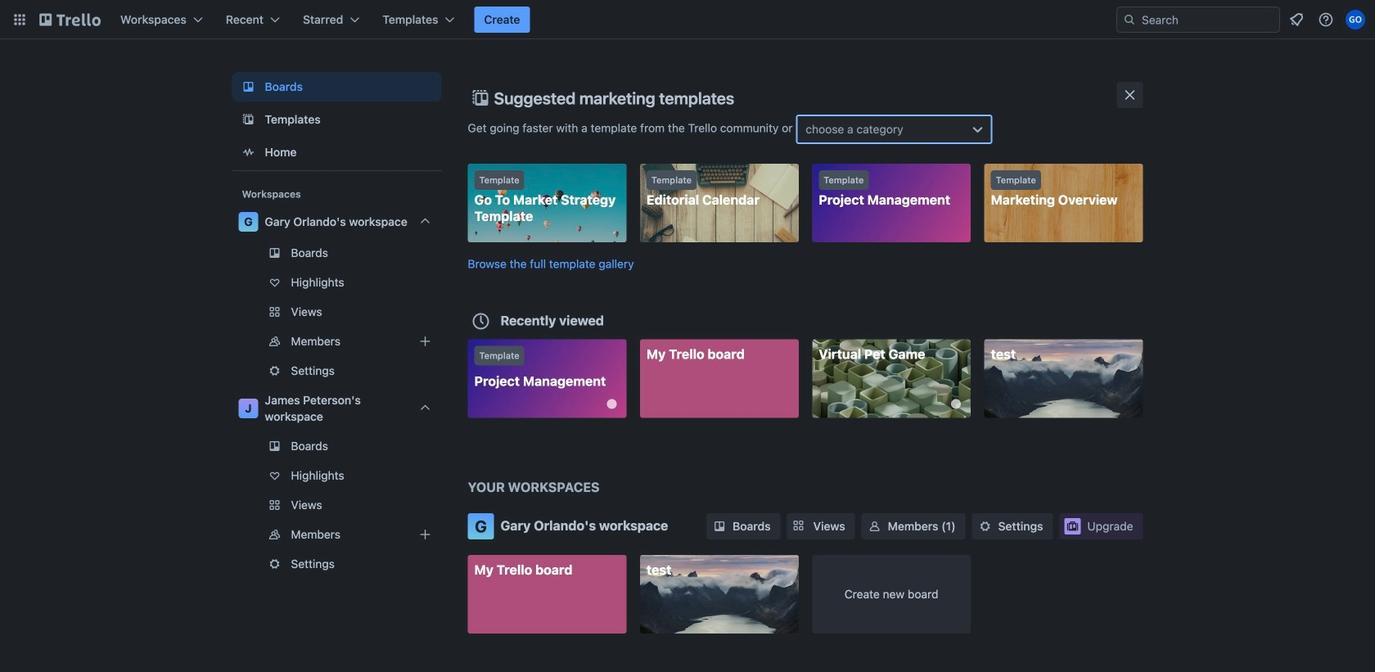 Task type: describe. For each thing, give the bounding box(es) containing it.
board image
[[239, 77, 258, 97]]

home image
[[239, 142, 258, 162]]

back to home image
[[39, 7, 101, 33]]

add image
[[415, 525, 435, 544]]

2 sm image from the left
[[977, 518, 993, 535]]

template board image
[[239, 110, 258, 129]]

sm image
[[711, 518, 728, 535]]



Task type: vqa. For each thing, say whether or not it's contained in the screenshot.
the export,
no



Task type: locate. For each thing, give the bounding box(es) containing it.
Search field
[[1136, 7, 1279, 32]]

gary orlando (garyorlando) image
[[1346, 10, 1365, 29]]

open information menu image
[[1318, 11, 1334, 28]]

there is new activity on this board. image
[[607, 399, 617, 409]]

there is new activity on this board. image
[[951, 399, 961, 409]]

primary element
[[0, 0, 1375, 39]]

1 sm image from the left
[[867, 518, 883, 535]]

sm image
[[867, 518, 883, 535], [977, 518, 993, 535]]

add image
[[415, 332, 435, 351]]

0 notifications image
[[1287, 10, 1306, 29]]

1 horizontal spatial sm image
[[977, 518, 993, 535]]

0 horizontal spatial sm image
[[867, 518, 883, 535]]

search image
[[1123, 13, 1136, 26]]



